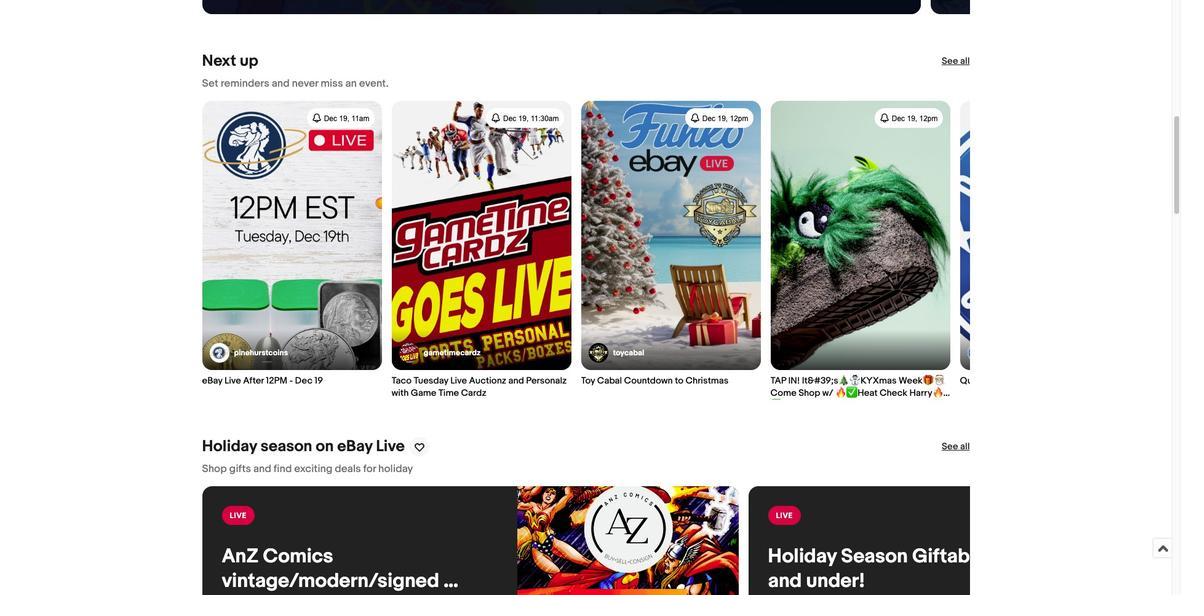 Task type: vqa. For each thing, say whether or not it's contained in the screenshot.
first See all link from the bottom of the page
yes



Task type: locate. For each thing, give the bounding box(es) containing it.
dec 19, 11:30am button
[[486, 108, 564, 128]]

2 19, from the left
[[519, 114, 529, 123]]

see all
[[942, 55, 970, 67], [942, 441, 970, 453]]

shop
[[799, 388, 820, 400], [202, 464, 227, 476]]

see all link for shop gifts and find exciting deals for holiday
[[942, 441, 970, 454]]

toy cabal countdown to christmas
[[581, 376, 729, 387]]

tap in! it&#39;s🎄☃️kyxmas week🎁🎅🏼 come shop w/ 🔥✅heat check harry🔥 ✅ link
[[771, 101, 950, 412]]

1 vertical spatial see all
[[942, 441, 970, 453]]

dec 19, 12pm
[[703, 114, 749, 123], [892, 114, 938, 123]]

holiday up gifts
[[202, 438, 257, 457]]

dec for dec
[[324, 114, 337, 123]]

on
[[316, 438, 334, 457]]

tuesday
[[414, 376, 448, 387]]

ebay
[[202, 376, 222, 387], [337, 438, 373, 457]]

0 vertical spatial see all link
[[942, 55, 970, 68]]

holiday inside holiday season giftables $1k and under!
[[768, 545, 837, 569]]

all for set reminders and never miss an event.
[[961, 55, 970, 67]]

under!
[[806, 570, 865, 594]]

exciting
[[294, 464, 333, 476]]

1 horizontal spatial dec 19, 12pm button
[[875, 108, 943, 128]]

vintage/modern/signed
[[222, 570, 439, 594]]

1 vertical spatial see
[[942, 441, 958, 453]]

1 see all link from the top
[[942, 55, 970, 68]]

1 horizontal spatial shop
[[799, 388, 820, 400]]

0 horizontal spatial 12pm
[[730, 114, 749, 123]]

1 horizontal spatial dec 19, 12pm
[[892, 114, 938, 123]]

1 see all from the top
[[942, 55, 970, 67]]

see for shop gifts and find exciting deals for holiday
[[942, 441, 958, 453]]

gametimecardz link
[[399, 344, 481, 363]]

merry
[[1048, 376, 1072, 387]]

live
[[225, 376, 241, 387], [451, 376, 467, 387], [376, 438, 405, 457], [230, 512, 247, 521], [776, 512, 793, 521]]

see all link
[[942, 55, 970, 68], [942, 441, 970, 454]]

1 see from the top
[[942, 55, 958, 67]]

dec 19, 12pm button for to
[[685, 108, 753, 128]]

ebay down pinehurstcoins "image"
[[202, 376, 222, 387]]

0 vertical spatial see
[[942, 55, 958, 67]]

1 vertical spatial ebay
[[337, 438, 373, 457]]

holiday for holiday season giftables $1k and under!
[[768, 545, 837, 569]]

reminders
[[221, 78, 269, 90]]

4 19, from the left
[[907, 114, 918, 123]]

comix
[[992, 376, 1020, 387]]

harry🔥
[[910, 388, 944, 400]]

2 dec 19, 12pm button from the left
[[875, 108, 943, 128]]

0 vertical spatial see all
[[942, 55, 970, 67]]

2 all from the top
[[961, 441, 970, 453]]

holiday
[[378, 464, 413, 476]]

countdown
[[624, 376, 673, 387]]

🔥✅heat
[[836, 388, 878, 400]]

2 see from the top
[[942, 441, 958, 453]]

tap
[[771, 376, 786, 387]]

ebay live after 12pm - dec 19
[[202, 376, 323, 387]]

19, for shop
[[907, 114, 918, 123]]

quality
[[960, 376, 990, 387]]

after
[[243, 376, 264, 387]]

19,
[[339, 114, 350, 123], [519, 114, 529, 123], [718, 114, 728, 123], [907, 114, 918, 123]]

19, inside dec 19, 11:30am button
[[519, 114, 529, 123]]

and left the under!
[[768, 570, 802, 594]]

dec
[[324, 114, 337, 123], [503, 114, 516, 123], [703, 114, 716, 123], [892, 114, 905, 123], [295, 376, 313, 387]]

find
[[274, 464, 292, 476]]

with
[[392, 388, 409, 400]]

game
[[411, 388, 437, 400]]

hosted
[[283, 595, 349, 596]]

toycabal
[[613, 349, 644, 358]]

1 vertical spatial see all link
[[942, 441, 970, 454]]

0 horizontal spatial shop
[[202, 464, 227, 476]]

see all for set reminders and never miss an event.
[[942, 55, 970, 67]]

never
[[292, 78, 318, 90]]

giftables
[[913, 545, 997, 569]]

holiday up the under!
[[768, 545, 837, 569]]

2 see all from the top
[[942, 441, 970, 453]]

cardz
[[461, 388, 487, 400]]

see all link for set reminders and never miss an event.
[[942, 55, 970, 68]]

0 vertical spatial all
[[961, 55, 970, 67]]

1 vertical spatial all
[[961, 441, 970, 453]]

1 dec 19, 12pm button from the left
[[685, 108, 753, 128]]

1 vertical spatial holiday
[[768, 545, 837, 569]]

come
[[771, 388, 797, 400]]

1 19, from the left
[[339, 114, 350, 123]]

see
[[942, 55, 958, 67], [942, 441, 958, 453]]

0 horizontal spatial holiday
[[202, 438, 257, 457]]

2 dec 19, 12pm from the left
[[892, 114, 938, 123]]

to
[[675, 376, 684, 387]]

and inside holiday season giftables $1k and under!
[[768, 570, 802, 594]]

19, for dec
[[339, 114, 350, 123]]

toycabal link
[[589, 344, 644, 363]]

1 dec 19, 12pm from the left
[[703, 114, 749, 123]]

and inside 'taco tuesday live auctionz and personalz with game time cardz'
[[509, 376, 524, 387]]

tap in! it&#39;s🎄☃️kyxmas week🎁🎅🏼 come shop w/ 🔥✅heat check harry🔥 ✅
[[771, 376, 945, 412]]

shop left gifts
[[202, 464, 227, 476]]

dec 19, 11am button
[[307, 108, 374, 128]]

-
[[289, 376, 293, 387]]

gifts
[[229, 464, 251, 476]]

dec 19, 12pm for toy cabal countdown to christmas
[[703, 114, 749, 123]]

dec for shop
[[892, 114, 905, 123]]

0 horizontal spatial ebay
[[202, 376, 222, 387]]

holiday for holiday season on ebay live
[[202, 438, 257, 457]]

2 12pm from the left
[[920, 114, 938, 123]]

0 horizontal spatial dec 19, 12pm button
[[685, 108, 753, 128]]

and
[[272, 78, 290, 90], [509, 376, 524, 387], [253, 464, 271, 476], [768, 570, 802, 594]]

0 horizontal spatial dec 19, 12pm
[[703, 114, 749, 123]]

2 see all link from the top
[[942, 441, 970, 454]]

ebay up deals
[[337, 438, 373, 457]]

12pm
[[730, 114, 749, 123], [920, 114, 938, 123]]

toy
[[581, 376, 595, 387]]

anz comics vintage/modern/signed books hosted by saul
[[222, 545, 444, 596]]

gametimecardz
[[424, 349, 481, 358]]

1 all from the top
[[961, 55, 970, 67]]

next up
[[202, 52, 258, 71]]

for
[[363, 464, 376, 476]]

0 vertical spatial holiday
[[202, 438, 257, 457]]

taco tuesday live auctionz and personalz with game time cardz
[[392, 376, 567, 400]]

event.
[[359, 78, 389, 90]]

all for shop gifts and find exciting deals for holiday
[[961, 441, 970, 453]]

12pm
[[266, 376, 287, 387]]

all
[[961, 55, 970, 67], [961, 441, 970, 453]]

anz
[[222, 545, 259, 569]]

11:30am
[[531, 114, 559, 123]]

1 horizontal spatial 12pm
[[920, 114, 938, 123]]

and left the find
[[253, 464, 271, 476]]

shop left w/
[[799, 388, 820, 400]]

1 12pm from the left
[[730, 114, 749, 123]]

0 vertical spatial shop
[[799, 388, 820, 400]]

holiday season on ebay live
[[202, 438, 405, 457]]

see all for shop gifts and find exciting deals for holiday
[[942, 441, 970, 453]]

12pm for toy cabal countdown to christmas
[[730, 114, 749, 123]]

dec 19, 12pm button
[[685, 108, 753, 128], [875, 108, 943, 128]]

19, for personalz
[[519, 114, 529, 123]]

and right auctionz
[[509, 376, 524, 387]]

an
[[345, 78, 357, 90]]

quality comix live!! merry christmas! link
[[960, 101, 1140, 388]]

1 horizontal spatial holiday
[[768, 545, 837, 569]]

gametimecardz image
[[399, 344, 419, 363]]

holiday
[[202, 438, 257, 457], [768, 545, 837, 569]]

19, inside dec 19, 11am button
[[339, 114, 350, 123]]



Task type: describe. For each thing, give the bounding box(es) containing it.
taco
[[392, 376, 412, 387]]

deals
[[335, 464, 361, 476]]

dec 19, 12pm button for week🎁🎅🏼
[[875, 108, 943, 128]]

pinehurstcoins link
[[210, 344, 288, 363]]

season
[[841, 545, 908, 569]]

week🎁🎅🏼
[[899, 376, 945, 387]]

live!!
[[1022, 376, 1046, 387]]

toycabal image
[[589, 344, 608, 363]]

auctionz
[[469, 376, 506, 387]]

quality comix live!! merry christmas!
[[960, 376, 1120, 387]]

set reminders and never miss an event.
[[202, 78, 389, 90]]

shop inside tap in! it&#39;s🎄☃️kyxmas week🎁🎅🏼 come shop w/ 🔥✅heat check harry🔥 ✅
[[799, 388, 820, 400]]

next
[[202, 52, 236, 71]]

pinehurstcoins
[[234, 349, 288, 358]]

pinehurstcoins image
[[210, 344, 229, 363]]

1 horizontal spatial ebay
[[337, 438, 373, 457]]

and left "never"
[[272, 78, 290, 90]]

season
[[261, 438, 312, 457]]

holiday season giftables $1k and under!
[[768, 545, 1035, 594]]

anz comics vintage/modern/signed books hosted by saul image
[[517, 487, 739, 596]]

w/
[[823, 388, 834, 400]]

dec for personalz
[[503, 114, 516, 123]]

shop gifts and find exciting deals for holiday
[[202, 464, 413, 476]]

it&#39;s🎄☃️kyxmas
[[802, 376, 897, 387]]

christmas!
[[1074, 376, 1120, 387]]

personalz
[[526, 376, 567, 387]]

check
[[880, 388, 908, 400]]

time
[[439, 388, 459, 400]]

see for set reminders and never miss an event.
[[942, 55, 958, 67]]

books
[[222, 595, 278, 596]]

saul
[[380, 595, 419, 596]]

dec 19, 11am
[[324, 114, 370, 123]]

1 vertical spatial shop
[[202, 464, 227, 476]]

live inside 'taco tuesday live auctionz and personalz with game time cardz'
[[451, 376, 467, 387]]

miss
[[321, 78, 343, 90]]

$1k
[[1001, 545, 1030, 569]]

✅
[[771, 400, 782, 412]]

in!
[[788, 376, 800, 387]]

dec 19, 11:30am
[[503, 114, 559, 123]]

12pm for tap in! it&#39;s🎄☃️kyxmas week🎁🎅🏼 come shop w/ 🔥✅heat check harry🔥 ✅
[[920, 114, 938, 123]]

set
[[202, 78, 218, 90]]

11am
[[352, 114, 370, 123]]

by
[[353, 595, 375, 596]]

dec 19, 12pm for tap in! it&#39;s🎄☃️kyxmas week🎁🎅🏼 come shop w/ 🔥✅heat check harry🔥 ✅
[[892, 114, 938, 123]]

cabal
[[597, 376, 622, 387]]

comics
[[263, 545, 333, 569]]

christmas
[[686, 376, 729, 387]]

19
[[315, 376, 323, 387]]

3 19, from the left
[[718, 114, 728, 123]]

up
[[240, 52, 258, 71]]

0 vertical spatial ebay
[[202, 376, 222, 387]]



